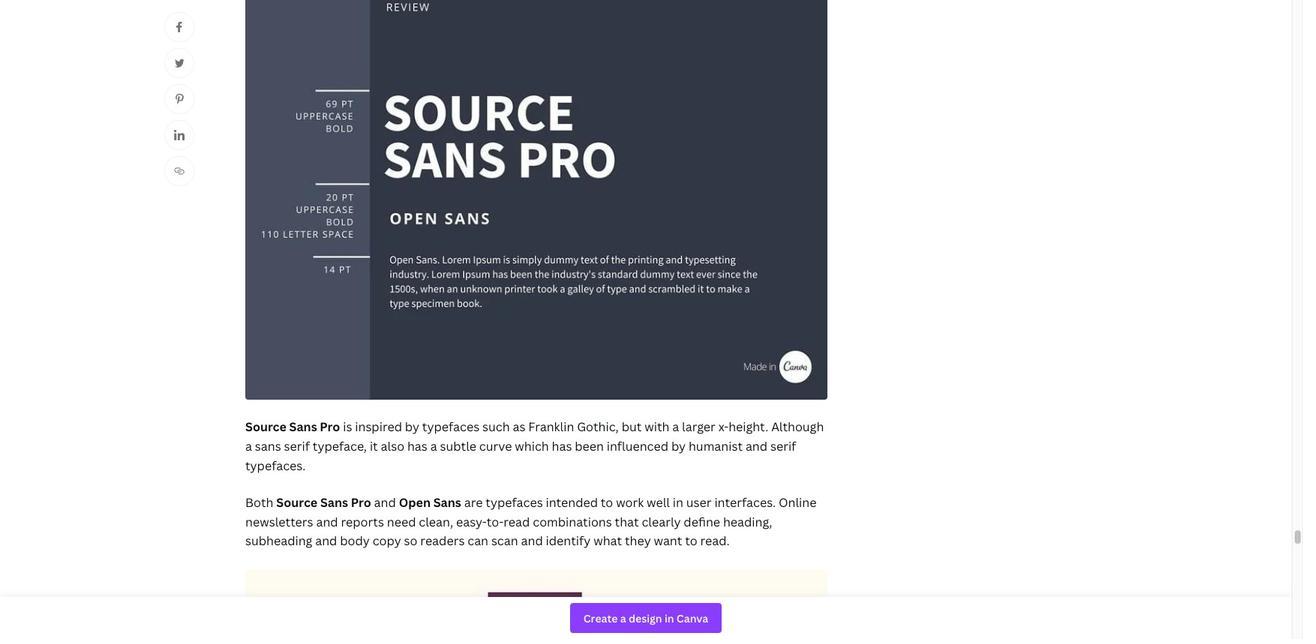 Task type: describe. For each thing, give the bounding box(es) containing it.
user
[[687, 495, 712, 511]]

1 has from the left
[[408, 438, 428, 455]]

so
[[404, 533, 418, 550]]

intended
[[546, 495, 598, 511]]

is
[[343, 419, 352, 436]]

but
[[622, 419, 642, 436]]

curve
[[480, 438, 512, 455]]

typefaces inside the is inspired by typefaces such as franklin gothic, but with a larger x-height. although a sans serif typeface, it also has a subtle curve which has been influenced by humanist and serif typefaces.
[[423, 419, 480, 436]]

subheading
[[245, 533, 313, 550]]

1 horizontal spatial by
[[672, 438, 686, 455]]

work
[[616, 495, 644, 511]]

clearly
[[642, 514, 681, 531]]

in
[[673, 495, 684, 511]]

1 vertical spatial source
[[276, 495, 318, 511]]

1 horizontal spatial a
[[431, 438, 437, 455]]

interfaces.
[[715, 495, 776, 511]]

combinations
[[533, 514, 612, 531]]

2 serif from the left
[[771, 438, 797, 455]]

gothic,
[[577, 419, 619, 436]]

2 has from the left
[[552, 438, 572, 455]]

1 serif from the left
[[284, 438, 310, 455]]

0 horizontal spatial to
[[601, 495, 613, 511]]

they
[[625, 533, 651, 550]]

x-
[[719, 419, 729, 436]]

0 vertical spatial by
[[405, 419, 420, 436]]

humanist
[[689, 438, 743, 455]]

define
[[684, 514, 721, 531]]

read.
[[701, 533, 730, 550]]

want
[[654, 533, 683, 550]]

are typefaces intended to work well in user interfaces. online newsletters and reports need clean, easy-to-read combinations that clearly define heading, subheading and body copy so readers can scan and identify what they want to read.
[[245, 495, 817, 550]]

1 horizontal spatial to
[[685, 533, 698, 550]]

subtle
[[440, 438, 477, 455]]

and up need
[[374, 495, 396, 511]]

and down "both source sans pro and open sans" at left bottom
[[316, 514, 338, 531]]

that
[[615, 514, 639, 531]]

larger
[[682, 419, 716, 436]]

such
[[483, 419, 510, 436]]

newsletters
[[245, 514, 313, 531]]

1 horizontal spatial pro
[[351, 495, 371, 511]]

it
[[370, 438, 378, 455]]

and left body
[[315, 533, 337, 550]]

body
[[340, 533, 370, 550]]

source sans pro
[[245, 419, 340, 436]]

0 vertical spatial pro
[[320, 419, 340, 436]]

height.
[[729, 419, 769, 436]]



Task type: vqa. For each thing, say whether or not it's contained in the screenshot.
Last 30 days
no



Task type: locate. For each thing, give the bounding box(es) containing it.
online
[[779, 495, 817, 511]]

0 vertical spatial typefaces
[[423, 419, 480, 436]]

0 horizontal spatial a
[[245, 438, 252, 455]]

readers
[[421, 533, 465, 550]]

by
[[405, 419, 420, 436], [672, 438, 686, 455]]

0 horizontal spatial sans
[[289, 419, 317, 436]]

a right with
[[673, 419, 680, 436]]

typefaces inside are typefaces intended to work well in user interfaces. online newsletters and reports need clean, easy-to-read combinations that clearly define heading, subheading and body copy so readers can scan and identify what they want to read.
[[486, 495, 543, 511]]

also
[[381, 438, 405, 455]]

by right inspired
[[405, 419, 420, 436]]

well
[[647, 495, 670, 511]]

a left subtle at left bottom
[[431, 438, 437, 455]]

a left sans
[[245, 438, 252, 455]]

to left work
[[601, 495, 613, 511]]

copy
[[373, 533, 401, 550]]

typefaces
[[423, 419, 480, 436], [486, 495, 543, 511]]

2 horizontal spatial a
[[673, 419, 680, 436]]

pro up the reports
[[351, 495, 371, 511]]

as
[[513, 419, 526, 436]]

0 vertical spatial source
[[245, 419, 287, 436]]

typefaces.
[[245, 458, 306, 474]]

serif down source sans pro
[[284, 438, 310, 455]]

typeface,
[[313, 438, 367, 455]]

pro
[[320, 419, 340, 436], [351, 495, 371, 511]]

franklin
[[529, 419, 574, 436]]

been
[[575, 438, 604, 455]]

is inspired by typefaces such as franklin gothic, but with a larger x-height. although a sans serif typeface, it also has a subtle curve which has been influenced by humanist and serif typefaces.
[[245, 419, 824, 474]]

inspired
[[355, 419, 402, 436]]

both source sans pro and open sans
[[245, 495, 462, 511]]

influenced
[[607, 438, 669, 455]]

0 horizontal spatial by
[[405, 419, 420, 436]]

a
[[673, 419, 680, 436], [245, 438, 252, 455], [431, 438, 437, 455]]

1 vertical spatial typefaces
[[486, 495, 543, 511]]

1 vertical spatial to
[[685, 533, 698, 550]]

heading,
[[724, 514, 773, 531]]

are
[[464, 495, 483, 511]]

sans up typeface,
[[289, 419, 317, 436]]

has
[[408, 438, 428, 455], [552, 438, 572, 455]]

1 horizontal spatial has
[[552, 438, 572, 455]]

source up sans
[[245, 419, 287, 436]]

what
[[594, 533, 622, 550]]

1 vertical spatial by
[[672, 438, 686, 455]]

and
[[746, 438, 768, 455], [374, 495, 396, 511], [316, 514, 338, 531], [315, 533, 337, 550], [521, 533, 543, 550]]

source up newsletters
[[276, 495, 318, 511]]

clean,
[[419, 514, 453, 531]]

has down franklin
[[552, 438, 572, 455]]

to
[[601, 495, 613, 511], [685, 533, 698, 550]]

1 horizontal spatial typefaces
[[486, 495, 543, 511]]

easy-
[[456, 514, 487, 531]]

sans
[[289, 419, 317, 436], [320, 495, 348, 511], [434, 495, 462, 511]]

1 horizontal spatial serif
[[771, 438, 797, 455]]

serif down although
[[771, 438, 797, 455]]

has right also
[[408, 438, 428, 455]]

2 horizontal spatial sans
[[434, 495, 462, 511]]

can
[[468, 533, 489, 550]]

sans up clean, at the bottom left of page
[[434, 495, 462, 511]]

which
[[515, 438, 549, 455]]

both
[[245, 495, 274, 511]]

although
[[772, 419, 824, 436]]

0 horizontal spatial serif
[[284, 438, 310, 455]]

by down larger
[[672, 438, 686, 455]]

0 horizontal spatial has
[[408, 438, 428, 455]]

scan
[[492, 533, 518, 550]]

need
[[387, 514, 416, 531]]

with
[[645, 419, 670, 436]]

and inside the is inspired by typefaces such as franklin gothic, but with a larger x-height. although a sans serif typeface, it also has a subtle curve which has been influenced by humanist and serif typefaces.
[[746, 438, 768, 455]]

0 vertical spatial to
[[601, 495, 613, 511]]

source
[[245, 419, 287, 436], [276, 495, 318, 511]]

1 horizontal spatial sans
[[320, 495, 348, 511]]

identify
[[546, 533, 591, 550]]

typefaces up read
[[486, 495, 543, 511]]

pro left is
[[320, 419, 340, 436]]

0 horizontal spatial pro
[[320, 419, 340, 436]]

and down the height.
[[746, 438, 768, 455]]

open
[[399, 495, 431, 511]]

serif
[[284, 438, 310, 455], [771, 438, 797, 455]]

to-
[[487, 514, 504, 531]]

typefaces up subtle at left bottom
[[423, 419, 480, 436]]

read
[[504, 514, 530, 531]]

and down read
[[521, 533, 543, 550]]

1 vertical spatial pro
[[351, 495, 371, 511]]

0 horizontal spatial typefaces
[[423, 419, 480, 436]]

sans
[[255, 438, 281, 455]]

to down define
[[685, 533, 698, 550]]

reports
[[341, 514, 384, 531]]

sans up the reports
[[320, 495, 348, 511]]



